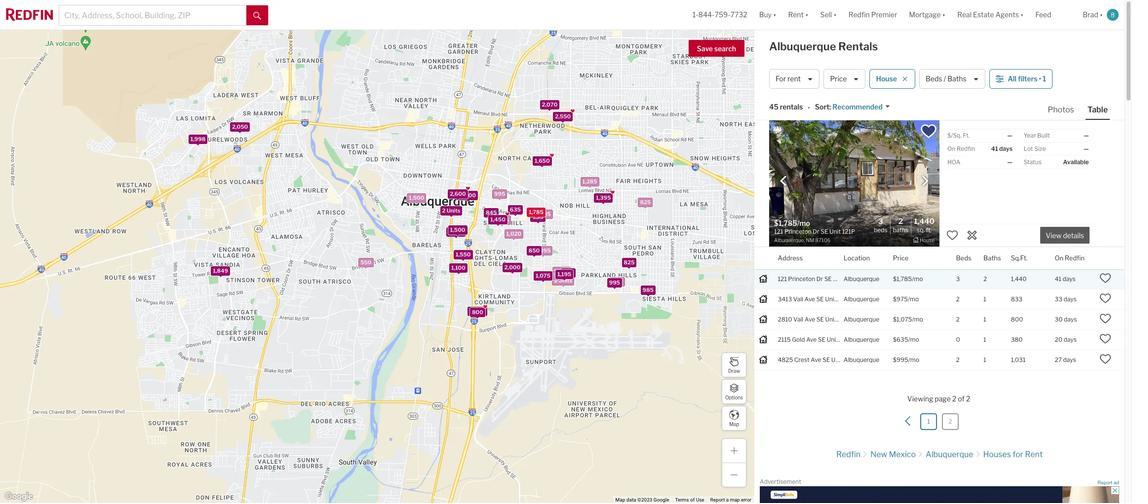 Task type: describe. For each thing, give the bounding box(es) containing it.
1,195
[[557, 271, 571, 278]]

for
[[1013, 450, 1023, 460]]

1,100
[[451, 264, 466, 271]]

real estate agents ▾
[[957, 11, 1024, 19]]

0 horizontal spatial on redfin
[[947, 145, 975, 153]]

previous button image
[[779, 176, 788, 186]]

redfin down details
[[1065, 254, 1085, 262]]

30
[[1055, 316, 1063, 323]]

house
[[876, 75, 897, 83]]

map data ©2023 google
[[615, 498, 669, 503]]

:
[[829, 103, 831, 111]]

location button
[[844, 247, 870, 270]]

save search
[[697, 44, 736, 53]]

01
[[838, 296, 845, 303]]

favorite button checkbox
[[920, 123, 937, 140]]

sq.ft. button
[[1011, 247, 1028, 270]]

options
[[725, 395, 743, 401]]

0 vertical spatial 1,500
[[409, 194, 424, 201]]

0 vertical spatial 41 days
[[991, 145, 1013, 153]]

map for map data ©2023 google
[[615, 498, 625, 503]]

remove house image
[[902, 76, 908, 82]]

3 for 3 beds
[[878, 217, 883, 226]]

0 horizontal spatial units
[[447, 207, 460, 214]]

800 inside 'map' "region"
[[472, 309, 483, 316]]

1 vertical spatial 985
[[643, 286, 654, 293]]

albuquerque down 2 link
[[926, 450, 973, 460]]

favorite this home image for 33 days
[[1100, 293, 1112, 304]]

ave for 4825
[[811, 356, 821, 364]]

0 horizontal spatial 995
[[494, 190, 505, 197]]

▾ for rent ▾
[[805, 11, 808, 19]]

days for 800
[[1064, 316, 1077, 323]]

5 ▾ from the left
[[1020, 11, 1024, 19]]

princeton
[[788, 275, 815, 283]]

beds for the beds button
[[956, 254, 971, 262]]

google image
[[2, 491, 35, 504]]

2 vertical spatial baths
[[984, 254, 1001, 262]]

1 for 833
[[984, 296, 986, 303]]

1 vertical spatial units
[[559, 277, 572, 284]]

albuquerque link
[[926, 450, 973, 460]]

page
[[935, 395, 951, 403]]

1,440 for 1,440 sq. ft.
[[914, 217, 935, 226]]

$975 /mo
[[893, 296, 919, 303]]

rent
[[787, 75, 801, 83]]

1 link
[[920, 414, 937, 431]]

1 vertical spatial 1,500
[[450, 226, 465, 233]]

1,998
[[190, 136, 205, 143]]

635
[[510, 206, 521, 213]]

terms of use
[[675, 498, 704, 503]]

favorite this home image for 30 days
[[1100, 313, 1112, 325]]

$/sq. ft.
[[947, 132, 970, 139]]

buy ▾
[[759, 11, 776, 19]]

view details button
[[1040, 227, 1090, 244]]

20
[[1055, 336, 1062, 343]]

agents
[[996, 11, 1019, 19]]

on inside button
[[1055, 254, 1063, 262]]

favorite this home image for 27 days
[[1100, 353, 1112, 365]]

0 horizontal spatial baths
[[893, 227, 909, 234]]

draw
[[728, 368, 740, 374]]

for rent
[[776, 75, 801, 83]]

table
[[1088, 105, 1108, 115]]

report ad
[[1098, 480, 1119, 486]]

/mo for $635
[[908, 336, 919, 343]]

advertisement
[[760, 478, 801, 486]]

vail for 3413
[[793, 296, 803, 303]]

view details link
[[1040, 226, 1090, 244]]

days for 833
[[1064, 296, 1077, 303]]

new mexico
[[870, 450, 916, 460]]

▾ for sell ▾
[[833, 11, 837, 19]]

1 horizontal spatial 825
[[640, 199, 651, 206]]

lot size
[[1024, 145, 1046, 153]]

2810 vail ave se unit unita
[[778, 316, 856, 323]]

1,440 for 1,440
[[1011, 275, 1027, 283]]

albuquerque down the unitc at bottom right
[[844, 356, 879, 364]]

redfin down $/sq. ft. on the top
[[957, 145, 975, 153]]

2,070
[[542, 101, 558, 108]]

1,185
[[495, 217, 509, 224]]

redfin premier button
[[843, 0, 903, 30]]

2,600
[[450, 190, 466, 197]]

1 vertical spatial 1,395
[[536, 247, 551, 254]]

all filters • 1 button
[[989, 69, 1053, 89]]

— for built
[[1084, 132, 1089, 139]]

albuquerque up the unitc at bottom right
[[844, 316, 879, 323]]

next button image
[[920, 176, 930, 186]]

380
[[1011, 336, 1023, 343]]

ft. inside 1,440 sq. ft.
[[926, 227, 932, 234]]

— for size
[[1084, 145, 1089, 153]]

unit for 4
[[831, 356, 843, 364]]

0 vertical spatial 1,395
[[596, 194, 611, 201]]

unit for unita
[[825, 316, 837, 323]]

$1,075
[[893, 316, 912, 323]]

year
[[1024, 132, 1036, 139]]

beds / baths
[[926, 75, 966, 83]]

se for 01
[[816, 296, 824, 303]]

days for 380
[[1064, 336, 1077, 343]]

1 vertical spatial 2 units
[[554, 277, 572, 284]]

2810
[[778, 316, 792, 323]]

sort
[[815, 103, 829, 111]]

buy ▾ button
[[753, 0, 782, 30]]

hoa
[[947, 158, 960, 166]]

4825
[[778, 356, 793, 364]]

0 horizontal spatial 41
[[991, 145, 998, 153]]

premier
[[871, 11, 897, 19]]

2,000
[[504, 264, 521, 271]]

unit for unitc
[[827, 336, 838, 343]]

options button
[[722, 380, 746, 404]]

draw button
[[722, 353, 746, 378]]

970
[[563, 269, 574, 276]]

mortgage ▾
[[909, 11, 946, 19]]

0 horizontal spatial 985
[[532, 214, 543, 221]]

$/sq.
[[947, 132, 962, 139]]

• for all filters • 1
[[1039, 75, 1041, 83]]

all filters • 1
[[1008, 75, 1046, 83]]

all
[[1008, 75, 1017, 83]]

• for 45 rentals •
[[808, 104, 810, 112]]

estate
[[973, 11, 994, 19]]

sq.
[[917, 227, 925, 234]]

days for 1,440
[[1063, 275, 1076, 283]]

0 horizontal spatial of
[[690, 498, 695, 503]]

photo of 121 princeton dr se unit 121princeto, albuquerque, nm 87106 image
[[769, 120, 940, 247]]

845
[[486, 209, 497, 216]]

1,440 sq. ft.
[[914, 217, 935, 234]]

favorite this home image left x-out this home image at the right top
[[946, 229, 958, 241]]

search
[[714, 44, 736, 53]]

albuquerque down rent ▾ button
[[769, 40, 836, 53]]

for
[[776, 75, 786, 83]]

©2023
[[637, 498, 652, 503]]

1 for 800
[[984, 316, 986, 323]]

1 horizontal spatial 800
[[1011, 316, 1023, 323]]

table button
[[1086, 105, 1110, 120]]

for rent button
[[769, 69, 820, 89]]

se for unitc
[[818, 336, 826, 343]]

850
[[529, 247, 540, 254]]

1,020
[[506, 230, 521, 237]]

rent inside dropdown button
[[788, 11, 804, 19]]

1 horizontal spatial 41
[[1055, 275, 1061, 283]]

844-
[[698, 11, 715, 19]]

625
[[531, 208, 542, 215]]

beds button
[[956, 247, 971, 270]]

address button
[[778, 247, 803, 270]]

map region
[[0, 13, 803, 504]]

report a map error
[[710, 498, 751, 503]]



Task type: vqa. For each thing, say whether or not it's contained in the screenshot.
first Days on Market from the right
no



Task type: locate. For each thing, give the bounding box(es) containing it.
submit search image
[[253, 12, 261, 20]]

ave up 2810 vail ave se unit unita
[[804, 296, 815, 303]]

baths left sq.ft.
[[984, 254, 1001, 262]]

— down table button
[[1084, 132, 1089, 139]]

41 days left lot
[[991, 145, 1013, 153]]

built
[[1037, 132, 1050, 139]]

0 horizontal spatial 1,395
[[536, 247, 551, 254]]

recommended
[[833, 103, 883, 111]]

on down view
[[1055, 254, 1063, 262]]

favorite this home image right 27 days
[[1100, 353, 1112, 365]]

beds for beds / baths
[[926, 75, 942, 83]]

on
[[947, 145, 955, 153], [1055, 254, 1063, 262]]

albuquerque down unita
[[844, 336, 879, 343]]

1 vertical spatial 2,550
[[470, 308, 485, 315]]

se up 2115 gold ave se unit unitc
[[816, 316, 824, 323]]

feed
[[1035, 11, 1051, 19]]

1 horizontal spatial price button
[[893, 247, 909, 270]]

1 vertical spatial 995
[[609, 279, 620, 286]]

a
[[726, 498, 729, 503]]

$635 /mo
[[893, 336, 919, 343]]

—
[[1007, 132, 1013, 139], [1084, 132, 1089, 139], [1084, 145, 1089, 153], [1007, 158, 1013, 166]]

se right dr
[[824, 275, 832, 283]]

▾ for brad ▾
[[1100, 11, 1103, 19]]

rent right buy ▾
[[788, 11, 804, 19]]

vail right 2810
[[793, 316, 803, 323]]

1 vertical spatial price button
[[893, 247, 909, 270]]

— up the available
[[1084, 145, 1089, 153]]

1 inside 'button'
[[1043, 75, 1046, 83]]

se down dr
[[816, 296, 824, 303]]

1 vertical spatial beds
[[874, 227, 888, 234]]

1 vertical spatial 3
[[956, 275, 960, 283]]

0 vertical spatial ft.
[[963, 132, 970, 139]]

days left lot
[[999, 145, 1013, 153]]

unit for 121princeto
[[833, 275, 844, 283]]

— left status
[[1007, 158, 1013, 166]]

/mo up $635 /mo
[[912, 316, 923, 323]]

ave right crest
[[811, 356, 821, 364]]

3413 vail ave se unit 01 albuquerque
[[778, 296, 879, 303]]

se left 4 at the right of page
[[823, 356, 830, 364]]

beds
[[926, 75, 942, 83], [874, 227, 888, 234], [956, 254, 971, 262]]

0 vertical spatial on
[[947, 145, 955, 153]]

ave
[[804, 296, 815, 303], [805, 316, 815, 323], [806, 336, 817, 343], [811, 356, 821, 364]]

1 ▾ from the left
[[773, 11, 776, 19]]

1 vertical spatial price
[[893, 254, 909, 262]]

3 left 2 baths
[[878, 217, 883, 226]]

1,440 up sq.
[[914, 217, 935, 226]]

unit right dr
[[833, 275, 844, 283]]

map left data
[[615, 498, 625, 503]]

1,395 down 1,285
[[596, 194, 611, 201]]

units down 2,600 at the left top of page
[[447, 207, 460, 214]]

• inside 45 rentals •
[[808, 104, 810, 112]]

ft.
[[963, 132, 970, 139], [926, 227, 932, 234]]

0 horizontal spatial price button
[[824, 69, 866, 89]]

1 horizontal spatial 1,440
[[1011, 275, 1027, 283]]

45
[[769, 103, 778, 111]]

/mo up the '$1,075 /mo'
[[908, 296, 919, 303]]

1 vertical spatial report
[[710, 498, 725, 503]]

121 princeton dr se unit 121princeto
[[778, 275, 885, 283]]

41 up 33 in the bottom of the page
[[1055, 275, 1061, 283]]

1 horizontal spatial units
[[559, 277, 572, 284]]

0 vertical spatial 2 units
[[442, 207, 460, 214]]

3413
[[778, 296, 792, 303]]

▾ for mortgage ▾
[[942, 11, 946, 19]]

ft. right $/sq.
[[963, 132, 970, 139]]

1 horizontal spatial map
[[729, 421, 739, 427]]

1 for 1,031
[[984, 356, 986, 364]]

1,500 left 2,600 at the left top of page
[[409, 194, 424, 201]]

/mo down the '$1,075 /mo'
[[908, 336, 919, 343]]

1 vertical spatial 41 days
[[1055, 275, 1076, 283]]

favorite this home image right 33 days
[[1100, 293, 1112, 304]]

unit left 4 at the right of page
[[831, 356, 843, 364]]

• right filters
[[1039, 75, 1041, 83]]

favorite this home image
[[1100, 272, 1112, 284], [1100, 313, 1112, 325]]

baths right /
[[948, 75, 966, 83]]

$995 /mo
[[893, 356, 919, 364]]

favorite this home image right 20 days
[[1100, 333, 1112, 345]]

0 vertical spatial rent
[[788, 11, 804, 19]]

days right 27
[[1063, 356, 1076, 364]]

833
[[1011, 296, 1022, 303]]

1 horizontal spatial 1,395
[[596, 194, 611, 201]]

1 horizontal spatial ft.
[[963, 132, 970, 139]]

4
[[844, 356, 848, 364]]

1 for 380
[[984, 336, 986, 343]]

se for 4
[[823, 356, 830, 364]]

user photo image
[[1107, 9, 1119, 21]]

/mo for $975
[[908, 296, 919, 303]]

map for map
[[729, 421, 739, 427]]

redfin premier
[[849, 11, 897, 19]]

▾ right sell
[[833, 11, 837, 19]]

0 horizontal spatial on
[[947, 145, 955, 153]]

0 vertical spatial •
[[1039, 75, 1041, 83]]

ave up 2115 gold ave se unit unitc
[[805, 316, 815, 323]]

feed button
[[1030, 0, 1077, 30]]

1 horizontal spatial 985
[[643, 286, 654, 293]]

rent ▾
[[788, 11, 808, 19]]

City, Address, School, Building, ZIP search field
[[59, 5, 246, 25]]

se for unita
[[816, 316, 824, 323]]

days up 33 days
[[1063, 275, 1076, 283]]

baths button
[[984, 247, 1001, 270]]

map inside button
[[729, 421, 739, 427]]

• left sort
[[808, 104, 810, 112]]

0 horizontal spatial ft.
[[926, 227, 932, 234]]

2 link
[[942, 414, 959, 431]]

1 vertical spatial on redfin
[[1055, 254, 1085, 262]]

mortgage ▾ button
[[909, 0, 946, 30]]

0 vertical spatial price
[[830, 75, 847, 83]]

ave for 3413
[[804, 296, 815, 303]]

0 vertical spatial 995
[[494, 190, 505, 197]]

2 inside 2 baths
[[898, 217, 903, 226]]

0 horizontal spatial beds
[[874, 227, 888, 234]]

rentals
[[780, 103, 803, 111]]

rent right for
[[1025, 450, 1043, 460]]

redfin
[[849, 11, 870, 19], [957, 145, 975, 153], [1065, 254, 1085, 262], [836, 450, 861, 460]]

0 horizontal spatial rent
[[788, 11, 804, 19]]

map down options
[[729, 421, 739, 427]]

2 horizontal spatial baths
[[984, 254, 1001, 262]]

baths inside beds / baths button
[[948, 75, 966, 83]]

0 vertical spatial units
[[447, 207, 460, 214]]

1 horizontal spatial of
[[958, 395, 965, 403]]

0 horizontal spatial 2 units
[[442, 207, 460, 214]]

$1,785 /mo
[[893, 275, 923, 283]]

recommended button
[[831, 102, 891, 112]]

0 horizontal spatial 1,440
[[914, 217, 935, 226]]

ad region
[[760, 487, 1119, 504]]

unit left unita
[[825, 316, 837, 323]]

0 horizontal spatial 825
[[624, 259, 635, 266]]

▾ right agents on the right of the page
[[1020, 11, 1024, 19]]

800
[[472, 309, 483, 316], [1011, 316, 1023, 323]]

price up $1,785
[[893, 254, 909, 262]]

report left ad
[[1098, 480, 1112, 486]]

0 horizontal spatial •
[[808, 104, 810, 112]]

3 ▾ from the left
[[833, 11, 837, 19]]

0 vertical spatial map
[[729, 421, 739, 427]]

/mo for $1,785
[[912, 275, 923, 283]]

price button up recommended in the right top of the page
[[824, 69, 866, 89]]

of left use at the bottom of the page
[[690, 498, 695, 503]]

1-844-759-7732 link
[[693, 11, 747, 19]]

▾ left sell
[[805, 11, 808, 19]]

1 horizontal spatial 41 days
[[1055, 275, 1076, 283]]

1 horizontal spatial 2 units
[[554, 277, 572, 284]]

houses for rent link
[[983, 450, 1043, 460]]

0 vertical spatial price button
[[824, 69, 866, 89]]

view
[[1046, 232, 1062, 240]]

crest
[[794, 356, 809, 364]]

2 vertical spatial beds
[[956, 254, 971, 262]]

0 horizontal spatial 41 days
[[991, 145, 1013, 153]]

redfin left premier
[[849, 11, 870, 19]]

vail right the 3413
[[793, 296, 803, 303]]

ave right gold
[[806, 336, 817, 343]]

albuquerque down location button
[[844, 275, 879, 283]]

2 horizontal spatial beds
[[956, 254, 971, 262]]

report for report ad
[[1098, 480, 1112, 486]]

status
[[1024, 158, 1042, 166]]

real
[[957, 11, 972, 19]]

33 days
[[1055, 296, 1077, 303]]

rentals
[[838, 40, 878, 53]]

1 horizontal spatial 3
[[956, 275, 960, 283]]

of
[[958, 395, 965, 403], [690, 498, 695, 503]]

houses
[[983, 450, 1011, 460]]

• inside 'button'
[[1039, 75, 1041, 83]]

7732
[[730, 11, 747, 19]]

950
[[612, 278, 623, 285]]

price button
[[824, 69, 866, 89], [893, 247, 909, 270]]

1 vertical spatial vail
[[793, 316, 803, 323]]

1,450
[[490, 216, 505, 223]]

3 down the beds button
[[956, 275, 960, 283]]

1 horizontal spatial 1,500
[[450, 226, 465, 233]]

0 horizontal spatial 2,550
[[470, 308, 485, 315]]

beds left /
[[926, 75, 942, 83]]

550
[[360, 259, 372, 266]]

gold
[[792, 336, 805, 343]]

unit left the unitc at bottom right
[[827, 336, 838, 343]]

save search button
[[689, 40, 745, 57]]

2 favorite this home image from the top
[[1100, 313, 1112, 325]]

1,095
[[554, 268, 569, 275]]

1,395 up 1,075
[[536, 247, 551, 254]]

0 vertical spatial vail
[[793, 296, 803, 303]]

/mo for $995
[[908, 356, 919, 364]]

unit left 01
[[825, 296, 836, 303]]

report for report a map error
[[710, 498, 725, 503]]

2 ▾ from the left
[[805, 11, 808, 19]]

use
[[696, 498, 704, 503]]

2115
[[778, 336, 791, 343]]

days right 33 in the bottom of the page
[[1064, 296, 1077, 303]]

0 horizontal spatial 3
[[878, 217, 883, 226]]

ave for 2810
[[805, 316, 815, 323]]

sell
[[820, 11, 832, 19]]

of right page
[[958, 395, 965, 403]]

map
[[730, 498, 740, 503]]

1 horizontal spatial price
[[893, 254, 909, 262]]

0
[[956, 336, 960, 343]]

2 units down 2,600 at the left top of page
[[442, 207, 460, 214]]

41 days up 33 days
[[1055, 275, 1076, 283]]

/mo for $1,075
[[912, 316, 923, 323]]

units down '970'
[[559, 277, 572, 284]]

redfin link
[[836, 450, 861, 460]]

se for 121princeto
[[824, 275, 832, 283]]

heading
[[774, 218, 854, 244]]

0 horizontal spatial 800
[[472, 309, 483, 316]]

/mo up $975 /mo
[[912, 275, 923, 283]]

0 vertical spatial 825
[[640, 199, 651, 206]]

beds left 2 baths
[[874, 227, 888, 234]]

albuquerque down 121princeto
[[844, 296, 879, 303]]

redfin left new
[[836, 450, 861, 460]]

▾ for buy ▾
[[773, 11, 776, 19]]

0 vertical spatial 1,440
[[914, 217, 935, 226]]

0 vertical spatial of
[[958, 395, 965, 403]]

beds inside button
[[926, 75, 942, 83]]

1 vertical spatial rent
[[1025, 450, 1043, 460]]

0 vertical spatial on redfin
[[947, 145, 975, 153]]

0 vertical spatial beds
[[926, 75, 942, 83]]

1 horizontal spatial report
[[1098, 480, 1112, 486]]

1,595
[[536, 211, 551, 218]]

0 vertical spatial 41
[[991, 145, 998, 153]]

3 for 3
[[956, 275, 960, 283]]

on redfin down details
[[1055, 254, 1085, 262]]

on redfin button
[[1055, 247, 1085, 270]]

ave for 2115
[[806, 336, 817, 343]]

1 horizontal spatial •
[[1039, 75, 1041, 83]]

0 vertical spatial baths
[[948, 75, 966, 83]]

report inside button
[[1098, 480, 1112, 486]]

favorite this home image for 20 days
[[1100, 333, 1112, 345]]

1 vertical spatial on
[[1055, 254, 1063, 262]]

error
[[741, 498, 751, 503]]

▾ right buy at the right top of the page
[[773, 11, 776, 19]]

1 vertical spatial •
[[808, 104, 810, 112]]

favorite this home image
[[946, 229, 958, 241], [1100, 293, 1112, 304], [1100, 333, 1112, 345], [1100, 353, 1112, 365]]

1 horizontal spatial on
[[1055, 254, 1063, 262]]

1 horizontal spatial beds
[[926, 75, 942, 83]]

4 ▾ from the left
[[942, 11, 946, 19]]

price button up $1,785
[[893, 247, 909, 270]]

1 favorite this home image from the top
[[1100, 272, 1112, 284]]

0 vertical spatial 985
[[532, 214, 543, 221]]

0 horizontal spatial price
[[830, 75, 847, 83]]

favorite button image
[[920, 123, 937, 140]]

baths left sq.
[[893, 227, 909, 234]]

1
[[1043, 75, 1046, 83], [984, 296, 986, 303], [984, 316, 986, 323], [984, 336, 986, 343], [984, 356, 986, 364], [927, 418, 930, 426]]

1,500 up 1,550
[[450, 226, 465, 233]]

buy
[[759, 11, 772, 19]]

1 vertical spatial baths
[[893, 227, 909, 234]]

0 vertical spatial 2,550
[[555, 113, 571, 120]]

1 vertical spatial map
[[615, 498, 625, 503]]

3
[[878, 217, 883, 226], [956, 275, 960, 283]]

$1,075 /mo
[[893, 316, 923, 323]]

real estate agents ▾ button
[[951, 0, 1030, 30]]

baths
[[948, 75, 966, 83], [893, 227, 909, 234], [984, 254, 1001, 262]]

41 left lot
[[991, 145, 998, 153]]

1 vertical spatial favorite this home image
[[1100, 313, 1112, 325]]

mortgage
[[909, 11, 941, 19]]

/mo down $635 /mo
[[908, 356, 919, 364]]

days for 1,031
[[1063, 356, 1076, 364]]

days right 30
[[1064, 316, 1077, 323]]

lot
[[1024, 145, 1033, 153]]

days right 20
[[1064, 336, 1077, 343]]

1,849
[[213, 267, 228, 274]]

0 vertical spatial favorite this home image
[[1100, 272, 1112, 284]]

— for ft.
[[1007, 132, 1013, 139]]

0 horizontal spatial 1,500
[[409, 194, 424, 201]]

1 horizontal spatial baths
[[948, 75, 966, 83]]

size
[[1034, 145, 1046, 153]]

dr
[[816, 275, 823, 283]]

on redfin down $/sq. ft. on the top
[[947, 145, 975, 153]]

report left a
[[710, 498, 725, 503]]

1,031
[[1011, 356, 1026, 364]]

1 vertical spatial of
[[690, 498, 695, 503]]

on up hoa
[[947, 145, 955, 153]]

beds down x-out this home image at the right top
[[956, 254, 971, 262]]

sq.ft.
[[1011, 254, 1028, 262]]

0 horizontal spatial map
[[615, 498, 625, 503]]

1 horizontal spatial on redfin
[[1055, 254, 1085, 262]]

x-out this home image
[[966, 229, 978, 241]]

price up :
[[830, 75, 847, 83]]

sell ▾ button
[[820, 0, 837, 30]]

viewing
[[907, 395, 933, 403]]

0 horizontal spatial report
[[710, 498, 725, 503]]

2 units down '970'
[[554, 277, 572, 284]]

sell ▾ button
[[814, 0, 843, 30]]

se down 2810 vail ave se unit unita
[[818, 336, 826, 343]]

6 ▾ from the left
[[1100, 11, 1103, 19]]

1 horizontal spatial rent
[[1025, 450, 1043, 460]]

▾ right brad
[[1100, 11, 1103, 19]]

825
[[640, 199, 651, 206], [624, 259, 635, 266]]

year built
[[1024, 132, 1050, 139]]

unit for 01
[[825, 296, 836, 303]]

1 vertical spatial 1,440
[[1011, 275, 1027, 283]]

unit
[[833, 275, 844, 283], [825, 296, 836, 303], [825, 316, 837, 323], [827, 336, 838, 343], [831, 356, 843, 364]]

3 inside 3 beds
[[878, 217, 883, 226]]

vail for 2810
[[793, 316, 803, 323]]

unita
[[838, 316, 856, 323]]

1 horizontal spatial 995
[[609, 279, 620, 286]]

▾ right mortgage at right top
[[942, 11, 946, 19]]

1,440 up 833
[[1011, 275, 1027, 283]]

2115 gold ave se unit unitc
[[778, 336, 858, 343]]

— left year
[[1007, 132, 1013, 139]]

map
[[729, 421, 739, 427], [615, 498, 625, 503]]

20 days
[[1055, 336, 1077, 343]]

1 vertical spatial 825
[[624, 259, 635, 266]]

ad
[[1114, 480, 1119, 486]]

1,440
[[914, 217, 935, 226], [1011, 275, 1027, 283]]

ft. right sq.
[[926, 227, 932, 234]]

favorite this home image for 41 days
[[1100, 272, 1112, 284]]

1 vertical spatial 41
[[1055, 275, 1061, 283]]

0 vertical spatial report
[[1098, 480, 1112, 486]]



